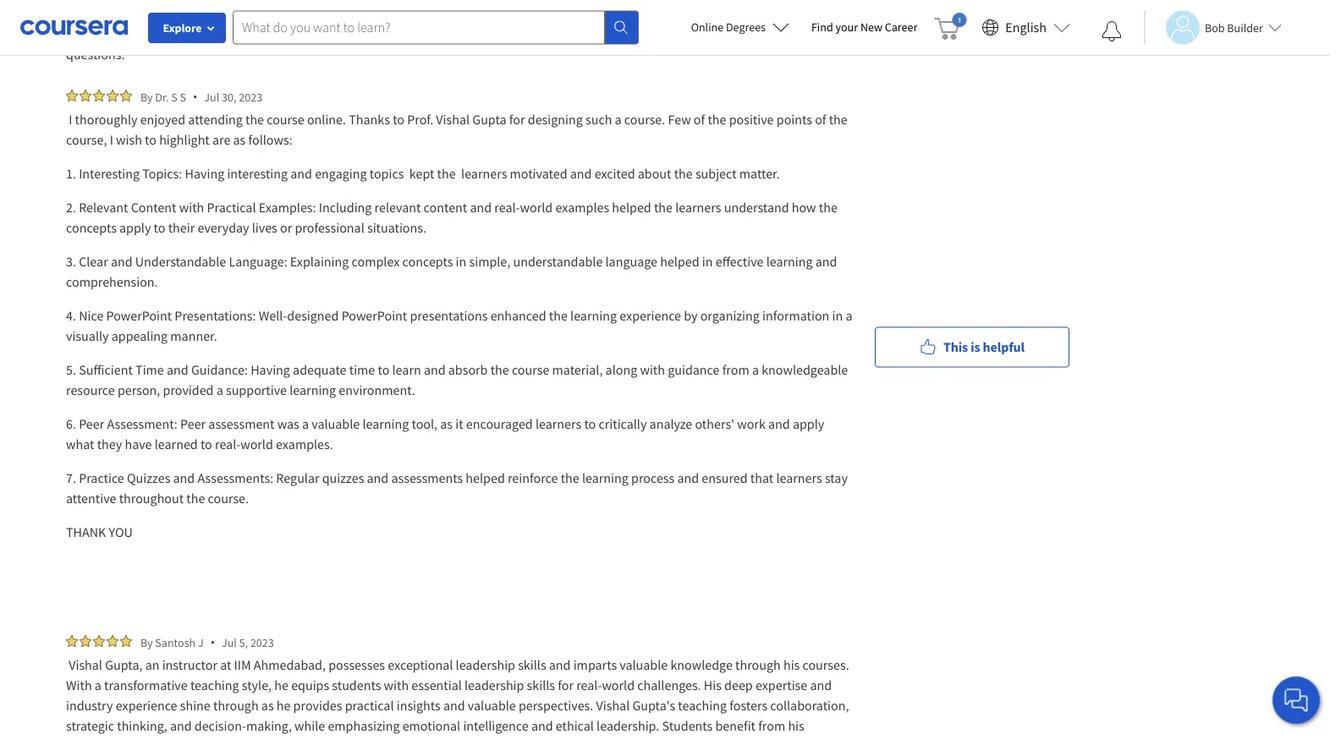 Task type: locate. For each thing, give the bounding box(es) containing it.
and
[[291, 165, 312, 182], [570, 165, 592, 182], [470, 199, 492, 216], [111, 253, 133, 270], [816, 253, 838, 270], [167, 361, 188, 378], [424, 361, 446, 378], [769, 416, 790, 433], [173, 470, 195, 487], [367, 470, 389, 487], [678, 470, 699, 487], [549, 657, 571, 674], [810, 677, 832, 694], [443, 697, 465, 714], [170, 718, 192, 735], [531, 718, 553, 735]]

supportive
[[226, 382, 287, 399]]

he up making,
[[277, 697, 291, 714]]

1 horizontal spatial with
[[384, 677, 409, 694]]

course left material,
[[512, 361, 550, 378]]

2 horizontal spatial with
[[640, 361, 665, 378]]

having up supportive in the left bottom of the page
[[251, 361, 290, 378]]

0 horizontal spatial vishal
[[69, 657, 102, 674]]

helpful inside 'this is helpful' button
[[983, 339, 1025, 356]]

the right "absorb"
[[491, 361, 509, 378]]

learning right effective
[[767, 253, 813, 270]]

industry
[[66, 697, 113, 714]]

everyday
[[198, 219, 249, 236]]

follows:
[[248, 131, 293, 148]]

relevant
[[375, 199, 421, 216]]

0 vertical spatial from
[[723, 361, 750, 378]]

1 horizontal spatial from
[[759, 718, 786, 735]]

subject
[[696, 165, 737, 182]]

learners left stay
[[777, 470, 822, 487]]

i left wish in the top of the page
[[110, 131, 113, 148]]

apply
[[119, 219, 151, 236], [793, 416, 825, 433]]

jul left the 5,
[[222, 635, 237, 650]]

assessment:
[[107, 416, 178, 433]]

learning down adequate
[[290, 382, 336, 399]]

with up their
[[179, 199, 204, 216]]

possesses
[[329, 657, 385, 674]]

have left not
[[603, 25, 630, 42]]

helped inside 3. clear and understandable language: explaining complex concepts in simple, understandable language helped in effective learning and comprehension.
[[660, 253, 700, 270]]

learning
[[767, 253, 813, 270], [571, 307, 617, 324], [290, 382, 336, 399], [363, 416, 409, 433], [582, 470, 629, 487]]

0 horizontal spatial course
[[223, 25, 261, 42]]

strategic
[[66, 718, 114, 735]]

visually
[[66, 328, 109, 344]]

0 vertical spatial course
[[223, 25, 261, 42]]

with inside 5. sufficient time and guidance: having adequate time to learn and absorb the course material, along with guidance from a knowledgeable resource person, provided a supportive learning environment.
[[640, 361, 665, 378]]

is
[[962, 23, 971, 40], [325, 25, 334, 42], [971, 339, 981, 356]]

0 vertical spatial course.
[[625, 111, 666, 128]]

you
[[109, 524, 133, 541]]

0 horizontal spatial it
[[315, 25, 323, 42]]

i
[[66, 25, 70, 42], [597, 25, 600, 42], [69, 111, 72, 128], [110, 131, 113, 148]]

powerpoint down "complex"
[[342, 307, 407, 324]]

explore button
[[148, 13, 226, 43]]

emotional
[[403, 718, 461, 735]]

with right 'along'
[[640, 361, 665, 378]]

valuable up intelligence at the bottom left of the page
[[468, 697, 516, 714]]

the right throughout
[[186, 490, 205, 507]]

real- down assessment
[[215, 436, 241, 453]]

critically
[[599, 416, 647, 433]]

about
[[638, 165, 672, 182]]

1 horizontal spatial concepts
[[403, 253, 453, 270]]

course.
[[625, 111, 666, 128], [208, 490, 249, 507]]

1 horizontal spatial experience
[[620, 307, 681, 324]]

0 vertical spatial world
[[520, 199, 553, 216]]

he down ahmedabad,
[[274, 677, 289, 694]]

1 horizontal spatial apply
[[793, 416, 825, 433]]

1 s from the left
[[171, 89, 178, 105]]

• right t
[[196, 3, 201, 19]]

their
[[168, 219, 195, 236]]

1 horizontal spatial have
[[125, 436, 152, 453]]

have
[[72, 25, 99, 42], [603, 25, 630, 42], [125, 436, 152, 453]]

0 vertical spatial teaching
[[190, 677, 239, 694]]

1 horizontal spatial world
[[520, 199, 553, 216]]

organizing
[[701, 307, 760, 324]]

is inside i have completed the entire course however it is still showing as uncompleted. seems because i have not opted for paying fee for graded questions.
[[325, 25, 334, 42]]

through up the deep
[[736, 657, 781, 674]]

0 vertical spatial concepts
[[66, 219, 117, 236]]

1 horizontal spatial it
[[456, 416, 463, 433]]

1 vertical spatial world
[[241, 436, 273, 453]]

and down shine on the left
[[170, 718, 192, 735]]

1 horizontal spatial peer
[[180, 416, 206, 433]]

1 horizontal spatial jul
[[222, 635, 237, 650]]

filled star image
[[120, 90, 132, 102], [80, 636, 91, 647], [93, 636, 105, 647], [107, 636, 118, 647]]

1 vertical spatial real-
[[215, 436, 241, 453]]

0 vertical spatial this
[[934, 23, 959, 40]]

through up decision- at the left bottom of page
[[213, 697, 259, 714]]

expertise
[[756, 677, 808, 694]]

to down 'content'
[[154, 219, 165, 236]]

real- inside 2. relevant content with practical examples: including relevant content and real-world examples helped the learners understand how the concepts apply to their everyday lives or professional situations.
[[495, 199, 520, 216]]

helpful for this is helpful (1)
[[974, 23, 1016, 40]]

real- down motivated
[[495, 199, 520, 216]]

and right quizzes
[[367, 470, 389, 487]]

1 vertical spatial helped
[[660, 253, 700, 270]]

1 horizontal spatial teaching
[[678, 697, 727, 714]]

by up an at the bottom of page
[[141, 635, 153, 650]]

as up making,
[[261, 697, 274, 714]]

2 horizontal spatial in
[[832, 307, 843, 324]]

benefit
[[716, 718, 756, 735]]

world down assessment
[[241, 436, 273, 453]]

a inside 6. peer assessment: peer assessment was a valuable learning tool, as it encouraged learners to critically analyze others' work and apply what they have learned to real-world examples.
[[302, 416, 309, 433]]

real- inside vishal gupta, an instructor at iim ahmedabad, possesses exceptional leadership skills and imparts valuable knowledge through his courses. with a transformative teaching style, he equips students with essential leadership skills for real-world challenges. his deep expertise and industry experience shine through as he provides practical insights and valuable perspectives. vishal gupta's teaching fosters collaboration, strategic thinking, and decision-making, while emphasizing emotional intelligence and ethical leadership. students benefit from
[[577, 677, 602, 694]]

world inside 6. peer assessment: peer assessment was a valuable learning tool, as it encouraged learners to critically analyze others' work and apply what they have learned to real-world examples.
[[241, 436, 273, 453]]

1 horizontal spatial vishal
[[436, 111, 470, 128]]

3.
[[66, 253, 76, 270]]

1 peer from the left
[[79, 416, 104, 433]]

None search field
[[233, 11, 639, 44]]

and up provided
[[167, 361, 188, 378]]

the right points
[[829, 111, 848, 128]]

as right are
[[233, 131, 246, 148]]

thanks
[[349, 111, 390, 128]]

as inside i have completed the entire course however it is still showing as uncompleted. seems because i have not opted for paying fee for graded questions.
[[410, 25, 423, 42]]

0 vertical spatial vishal
[[436, 111, 470, 128]]

s
[[171, 89, 178, 105], [180, 89, 186, 105]]

and inside 2. relevant content with practical examples: including relevant content and real-world examples helped the learners understand how the concepts apply to their everyday lives or professional situations.
[[470, 199, 492, 216]]

course for entire
[[223, 25, 261, 42]]

1 vertical spatial course
[[267, 111, 304, 128]]

1 vertical spatial •
[[193, 89, 198, 105]]

learners down material,
[[536, 416, 582, 433]]

chat with us image
[[1283, 687, 1310, 714]]

by inside by santosh j • jul 5, 2023
[[141, 635, 153, 650]]

apply for and
[[793, 416, 825, 433]]

5,
[[239, 635, 248, 650]]

2 vertical spatial •
[[210, 635, 215, 651]]

learning up material,
[[571, 307, 617, 324]]

2 vertical spatial helped
[[466, 470, 505, 487]]

iim
[[234, 657, 251, 674]]

1 vertical spatial with
[[640, 361, 665, 378]]

1 horizontal spatial of
[[815, 111, 826, 128]]

i up questions.
[[66, 25, 70, 42]]

vishal right prof.
[[436, 111, 470, 128]]

with inside 2. relevant content with practical examples: including relevant content and real-world examples helped the learners understand how the concepts apply to their everyday lives or professional situations.
[[179, 199, 204, 216]]

with
[[66, 677, 92, 694]]

leadership up intelligence at the bottom left of the page
[[465, 677, 524, 694]]

1 by from the top
[[141, 4, 153, 19]]

learners inside 7. practice quizzes and assessments: regular quizzes and assessments helped reinforce the learning process and ensured that learners stay attentive throughout the course.
[[777, 470, 822, 487]]

for right gupta
[[509, 111, 525, 128]]

apply down 'content'
[[119, 219, 151, 236]]

2 of from the left
[[815, 111, 826, 128]]

quizzes
[[322, 470, 364, 487]]

world down imparts
[[602, 677, 635, 694]]

jul left the 30, at the left
[[204, 89, 219, 105]]

leadership
[[456, 657, 515, 674], [465, 677, 524, 694]]

1 horizontal spatial helped
[[612, 199, 652, 216]]

peer up the learned
[[180, 416, 206, 433]]

valuable up challenges.
[[620, 657, 668, 674]]

2 peer from the left
[[180, 416, 206, 433]]

experience down transformative
[[116, 697, 177, 714]]

2 s from the left
[[180, 89, 186, 105]]

0 horizontal spatial helped
[[466, 470, 505, 487]]

0 horizontal spatial teaching
[[190, 677, 239, 694]]

have up questions.
[[72, 25, 99, 42]]

is inside button
[[962, 23, 971, 40]]

by inside by ankit t • sep 9, 2023
[[141, 4, 153, 19]]

from inside 5. sufficient time and guidance: having adequate time to learn and absorb the course material, along with guidance from a knowledgeable resource person, provided a supportive learning environment.
[[723, 361, 750, 378]]

seems
[[507, 25, 545, 42]]

coursera image
[[20, 14, 128, 41]]

1. interesting topics: having interesting and engaging topics  kept the  learners motivated and excited about the subject matter.
[[66, 165, 780, 182]]

6.
[[66, 416, 76, 433]]

0 vertical spatial real-
[[495, 199, 520, 216]]

2 vertical spatial 2023
[[250, 635, 274, 650]]

2 powerpoint from the left
[[342, 307, 407, 324]]

the right enhanced
[[549, 307, 568, 324]]

2 horizontal spatial world
[[602, 677, 635, 694]]

stay
[[825, 470, 848, 487]]

it inside 6. peer assessment: peer assessment was a valuable learning tool, as it encouraged learners to critically analyze others' work and apply what they have learned to real-world examples.
[[456, 416, 463, 433]]

course inside i thoroughly enjoyed attending the course online. thanks to prof. vishal gupta for designing such a course. few of the positive points of the course, i wish to highlight are as follows:
[[267, 111, 304, 128]]

apply inside 2. relevant content with practical examples: including relevant content and real-world examples helped the learners understand how the concepts apply to their everyday lives or professional situations.
[[119, 219, 151, 236]]

bob builder button
[[1144, 11, 1282, 44]]

2 horizontal spatial vishal
[[596, 697, 630, 714]]

a inside vishal gupta, an instructor at iim ahmedabad, possesses exceptional leadership skills and imparts valuable knowledge through his courses. with a transformative teaching style, he equips students with essential leadership skills for real-world challenges. his deep expertise and industry experience shine through as he provides practical insights and valuable perspectives. vishal gupta's teaching fosters collaboration, strategic thinking, and decision-making, while emphasizing emotional intelligence and ethical leadership. students benefit from
[[95, 677, 101, 694]]

learners
[[461, 165, 507, 182], [676, 199, 722, 216], [536, 416, 582, 433], [777, 470, 822, 487]]

vishal up leadership.
[[596, 697, 630, 714]]

0 vertical spatial valuable
[[312, 416, 360, 433]]

2 vertical spatial course
[[512, 361, 550, 378]]

0 horizontal spatial course.
[[208, 490, 249, 507]]

2 horizontal spatial have
[[603, 25, 630, 42]]

2 horizontal spatial course
[[512, 361, 550, 378]]

1 vertical spatial through
[[213, 697, 259, 714]]

as right showing
[[410, 25, 423, 42]]

learned
[[155, 436, 198, 453]]

1 vertical spatial 2023
[[239, 89, 262, 105]]

completed
[[102, 25, 163, 42]]

0 horizontal spatial experience
[[116, 697, 177, 714]]

paying
[[709, 25, 747, 42]]

to left "critically"
[[584, 416, 596, 433]]

concepts down situations.
[[403, 253, 453, 270]]

knowledgeable
[[762, 361, 848, 378]]

this inside button
[[934, 23, 959, 40]]

find your new career link
[[803, 17, 926, 38]]

this is helpful (1) button
[[875, 11, 1070, 52]]

your
[[836, 19, 858, 35]]

enjoyed
[[140, 111, 185, 128]]

gupta,
[[105, 657, 143, 674]]

course down 9,
[[223, 25, 261, 42]]

have down 'assessment:'
[[125, 436, 152, 453]]

1 vertical spatial from
[[759, 718, 786, 735]]

2023 inside "by dr. s s • jul 30, 2023"
[[239, 89, 262, 105]]

learners inside 2. relevant content with practical examples: including relevant content and real-world examples helped the learners understand how the concepts apply to their everyday lives or professional situations.
[[676, 199, 722, 216]]

• for instructor
[[210, 635, 215, 651]]

apply down knowledgeable
[[793, 416, 825, 433]]

to up "environment."
[[378, 361, 390, 378]]

filled star image
[[66, 90, 78, 102], [80, 90, 91, 102], [93, 90, 105, 102], [107, 90, 118, 102], [66, 636, 78, 647], [120, 636, 132, 647]]

for up perspectives.
[[558, 677, 574, 694]]

course up follows:
[[267, 111, 304, 128]]

2 horizontal spatial helped
[[660, 253, 700, 270]]

0 horizontal spatial through
[[213, 697, 259, 714]]

material,
[[552, 361, 603, 378]]

0 horizontal spatial peer
[[79, 416, 104, 433]]

1 vertical spatial he
[[277, 697, 291, 714]]

0 horizontal spatial concepts
[[66, 219, 117, 236]]

0 horizontal spatial s
[[171, 89, 178, 105]]

0 vertical spatial it
[[315, 25, 323, 42]]

the down about
[[654, 199, 673, 216]]

(1)
[[1018, 23, 1034, 40]]

clear
[[79, 253, 108, 270]]

2023 right 9,
[[240, 4, 264, 19]]

to right wish in the top of the page
[[145, 131, 157, 148]]

by santosh j • jul 5, 2023
[[141, 635, 274, 651]]

2023 inside by ankit t • sep 9, 2023
[[240, 4, 264, 19]]

i have completed the entire course however it is still showing as uncompleted. seems because i have not opted for paying fee for graded questions.
[[66, 25, 831, 63]]

learning left process
[[582, 470, 629, 487]]

1 horizontal spatial powerpoint
[[342, 307, 407, 324]]

was
[[277, 416, 299, 433]]

as right tool,
[[440, 416, 453, 433]]

ankit
[[155, 4, 181, 19]]

to inside 2. relevant content with practical examples: including relevant content and real-world examples helped the learners understand how the concepts apply to their everyday lives or professional situations.
[[154, 219, 165, 236]]

0 vertical spatial experience
[[620, 307, 681, 324]]

entire
[[187, 25, 220, 42]]

0 vertical spatial 2023
[[240, 4, 264, 19]]

however
[[263, 25, 312, 42]]

3 by from the top
[[141, 635, 153, 650]]

i thoroughly enjoyed attending the course online. thanks to prof. vishal gupta for designing such a course. few of the positive points of the course, i wish to highlight are as follows:
[[66, 111, 851, 148]]

0 vertical spatial with
[[179, 199, 204, 216]]

skills
[[518, 657, 546, 674], [527, 677, 555, 694]]

by for an
[[141, 635, 153, 650]]

0 horizontal spatial real-
[[215, 436, 241, 453]]

0 horizontal spatial with
[[179, 199, 204, 216]]

0 horizontal spatial powerpoint
[[106, 307, 172, 324]]

a inside 4. nice powerpoint presentations: well-designed powerpoint presentations enhanced the learning experience by organizing information in a visually appealing manner.
[[846, 307, 853, 324]]

0 vertical spatial helped
[[612, 199, 652, 216]]

as inside 6. peer assessment: peer assessment was a valuable learning tool, as it encouraged learners to critically analyze others' work and apply what they have learned to real-world examples.
[[440, 416, 453, 433]]

course. left few
[[625, 111, 666, 128]]

apply for concepts
[[119, 219, 151, 236]]

world
[[520, 199, 553, 216], [241, 436, 273, 453], [602, 677, 635, 694]]

1 vertical spatial experience
[[116, 697, 177, 714]]

is inside button
[[971, 339, 981, 356]]

2 vertical spatial with
[[384, 677, 409, 694]]

1 vertical spatial it
[[456, 416, 463, 433]]

degrees
[[726, 19, 766, 35]]

show notifications image
[[1102, 21, 1122, 41]]

0 horizontal spatial of
[[694, 111, 705, 128]]

from right guidance on the right of the page
[[723, 361, 750, 378]]

appealing
[[111, 328, 168, 344]]

course inside i have completed the entire course however it is still showing as uncompleted. seems because i have not opted for paying fee for graded questions.
[[223, 25, 261, 42]]

wish
[[116, 131, 142, 148]]

2 by from the top
[[141, 89, 153, 105]]

2023 for iim
[[250, 635, 274, 650]]

by left the ankit
[[141, 4, 153, 19]]

1 vertical spatial by
[[141, 89, 153, 105]]

0 horizontal spatial from
[[723, 361, 750, 378]]

by for completed
[[141, 4, 153, 19]]

4. nice powerpoint presentations: well-designed powerpoint presentations enhanced the learning experience by organizing information in a visually appealing manner.
[[66, 307, 855, 344]]

challenges.
[[638, 677, 701, 694]]

2 horizontal spatial real-
[[577, 677, 602, 694]]

0 horizontal spatial valuable
[[312, 416, 360, 433]]

understand
[[724, 199, 789, 216]]

resource
[[66, 382, 115, 399]]

course,
[[66, 131, 107, 148]]

thoroughly
[[75, 111, 138, 128]]

1 vertical spatial teaching
[[678, 697, 727, 714]]

and down how
[[816, 253, 838, 270]]

2 horizontal spatial valuable
[[620, 657, 668, 674]]

a right such at left top
[[615, 111, 622, 128]]

a right was
[[302, 416, 309, 433]]

1 vertical spatial having
[[251, 361, 290, 378]]

a inside i thoroughly enjoyed attending the course online. thanks to prof. vishal gupta for designing such a course. few of the positive points of the course, i wish to highlight are as follows:
[[615, 111, 622, 128]]

0 vertical spatial helpful
[[974, 23, 1016, 40]]

helped right language
[[660, 253, 700, 270]]

2023 inside by santosh j • jul 5, 2023
[[250, 635, 274, 650]]

jul inside "by dr. s s • jul 30, 2023"
[[204, 89, 219, 105]]

teaching down at
[[190, 677, 239, 694]]

1 horizontal spatial having
[[251, 361, 290, 378]]

that
[[751, 470, 774, 487]]

1 horizontal spatial course
[[267, 111, 304, 128]]

with up insights
[[384, 677, 409, 694]]

helped down excited
[[612, 199, 652, 216]]

content
[[131, 199, 176, 216]]

this inside button
[[944, 339, 968, 356]]

presentations
[[410, 307, 488, 324]]

1 horizontal spatial course.
[[625, 111, 666, 128]]

through
[[736, 657, 781, 674], [213, 697, 259, 714]]

points
[[777, 111, 812, 128]]

by dr. s s • jul 30, 2023
[[141, 89, 262, 105]]

leadership up essential
[[456, 657, 515, 674]]

0 vertical spatial having
[[185, 165, 224, 182]]

helpful inside this is helpful (1) button
[[974, 23, 1016, 40]]

for
[[691, 25, 707, 42], [770, 25, 786, 42], [509, 111, 525, 128], [558, 677, 574, 694]]

0 horizontal spatial world
[[241, 436, 273, 453]]

and inside 6. peer assessment: peer assessment was a valuable learning tool, as it encouraged learners to critically analyze others' work and apply what they have learned to real-world examples.
[[769, 416, 790, 433]]

apply inside 6. peer assessment: peer assessment was a valuable learning tool, as it encouraged learners to critically analyze others' work and apply what they have learned to real-world examples.
[[793, 416, 825, 433]]

course. inside 7. practice quizzes and assessments: regular quizzes and assessments helped reinforce the learning process and ensured that learners stay attentive throughout the course.
[[208, 490, 249, 507]]

experience left by
[[620, 307, 681, 324]]

as inside vishal gupta, an instructor at iim ahmedabad, possesses exceptional leadership skills and imparts valuable knowledge through his courses. with a transformative teaching style, he equips students with essential leadership skills for real-world challenges. his deep expertise and industry experience shine through as he provides practical insights and valuable perspectives. vishal gupta's teaching fosters collaboration, strategic thinking, and decision-making, while emphasizing emotional intelligence and ethical leadership. students benefit from
[[261, 697, 274, 714]]

a right information
[[846, 307, 853, 324]]

1 powerpoint from the left
[[106, 307, 172, 324]]

0 vertical spatial •
[[196, 3, 201, 19]]

world down motivated
[[520, 199, 553, 216]]

topics:
[[142, 165, 182, 182]]

having down are
[[185, 165, 224, 182]]

the down the ankit
[[166, 25, 184, 42]]

0 vertical spatial jul
[[204, 89, 219, 105]]

1 vertical spatial concepts
[[403, 253, 453, 270]]

the right how
[[819, 199, 838, 216]]

0 horizontal spatial having
[[185, 165, 224, 182]]

0 horizontal spatial jul
[[204, 89, 219, 105]]

learners down i thoroughly enjoyed attending the course online. thanks to prof. vishal gupta for designing such a course. few of the positive points of the course, i wish to highlight are as follows:
[[461, 165, 507, 182]]

course. down assessments:
[[208, 490, 249, 507]]

0 horizontal spatial apply
[[119, 219, 151, 236]]

in left simple,
[[456, 253, 467, 270]]

What do you want to learn? text field
[[233, 11, 605, 44]]

is for this is helpful
[[971, 339, 981, 356]]

1 vertical spatial course.
[[208, 490, 249, 507]]

1 of from the left
[[694, 111, 705, 128]]

1 vertical spatial helpful
[[983, 339, 1025, 356]]

guidance
[[668, 361, 720, 378]]

2 vertical spatial valuable
[[468, 697, 516, 714]]

valuable up examples. at left bottom
[[312, 416, 360, 433]]

peer right 6.
[[79, 416, 104, 433]]

of right few
[[694, 111, 705, 128]]



Task type: describe. For each thing, give the bounding box(es) containing it.
the right about
[[674, 165, 693, 182]]

0 vertical spatial skills
[[518, 657, 546, 674]]

showing
[[360, 25, 408, 42]]

helped inside 2. relevant content with practical examples: including relevant content and real-world examples helped the learners understand how the concepts apply to their everyday lives or professional situations.
[[612, 199, 652, 216]]

and right learn
[[424, 361, 446, 378]]

others'
[[695, 416, 735, 433]]

ahmedabad,
[[254, 657, 326, 674]]

world inside vishal gupta, an instructor at iim ahmedabad, possesses exceptional leadership skills and imparts valuable knowledge through his courses. with a transformative teaching style, he equips students with essential leadership skills for real-world challenges. his deep expertise and industry experience shine through as he provides practical insights and valuable perspectives. vishal gupta's teaching fosters collaboration, strategic thinking, and decision-making, while emphasizing emotional intelligence and ethical leadership. students benefit from
[[602, 677, 635, 694]]

learners inside 6. peer assessment: peer assessment was a valuable learning tool, as it encouraged learners to critically analyze others' work and apply what they have learned to real-world examples.
[[536, 416, 582, 433]]

1 vertical spatial valuable
[[620, 657, 668, 674]]

quizzes
[[127, 470, 170, 487]]

a down guidance:
[[216, 382, 223, 399]]

situations.
[[367, 219, 427, 236]]

• for the
[[196, 3, 201, 19]]

and left imparts
[[549, 657, 571, 674]]

and up comprehension.
[[111, 253, 133, 270]]

with inside vishal gupta, an instructor at iim ahmedabad, possesses exceptional leadership skills and imparts valuable knowledge through his courses. with a transformative teaching style, he equips students with essential leadership skills for real-world challenges. his deep expertise and industry experience shine through as he provides practical insights and valuable perspectives. vishal gupta's teaching fosters collaboration, strategic thinking, and decision-making, while emphasizing emotional intelligence and ethical leadership. students benefit from
[[384, 677, 409, 694]]

enhanced
[[491, 307, 546, 324]]

7.
[[66, 470, 76, 487]]

throughout
[[119, 490, 184, 507]]

for inside i thoroughly enjoyed attending the course online. thanks to prof. vishal gupta for designing such a course. few of the positive points of the course, i wish to highlight are as follows:
[[509, 111, 525, 128]]

shopping cart: 1 item image
[[935, 13, 967, 40]]

presentations:
[[175, 307, 256, 324]]

the up follows:
[[245, 111, 264, 128]]

2. relevant content with practical examples: including relevant content and real-world examples helped the learners understand how the concepts apply to their everyday lives or professional situations.
[[66, 199, 841, 236]]

because
[[547, 25, 594, 42]]

thank you
[[66, 524, 135, 541]]

along
[[606, 361, 638, 378]]

valuable inside 6. peer assessment: peer assessment was a valuable learning tool, as it encouraged learners to critically analyze others' work and apply what they have learned to real-world examples.
[[312, 416, 360, 433]]

examples:
[[259, 199, 316, 216]]

students
[[662, 718, 713, 735]]

assessments:
[[198, 470, 274, 487]]

positive
[[729, 111, 774, 128]]

filled star image up the thoroughly
[[120, 90, 132, 102]]

environment.
[[339, 382, 415, 399]]

1.
[[66, 165, 76, 182]]

such
[[586, 111, 612, 128]]

by inside "by dr. s s • jul 30, 2023"
[[141, 89, 153, 105]]

filled star image up gupta,
[[107, 636, 118, 647]]

course. inside i thoroughly enjoyed attending the course online. thanks to prof. vishal gupta for designing such a course. few of the positive points of the course, i wish to highlight are as follows:
[[625, 111, 666, 128]]

jul inside by santosh j • jul 5, 2023
[[222, 635, 237, 650]]

highlight
[[159, 131, 210, 148]]

imparts
[[574, 657, 617, 674]]

to inside 5. sufficient time and guidance: having adequate time to learn and absorb the course material, along with guidance from a knowledgeable resource person, provided a supportive learning environment.
[[378, 361, 390, 378]]

provides
[[293, 697, 342, 714]]

and up "examples:"
[[291, 165, 312, 182]]

and left excited
[[570, 165, 592, 182]]

fee
[[750, 25, 767, 42]]

simple,
[[469, 253, 511, 270]]

bob builder
[[1205, 20, 1263, 35]]

experience inside vishal gupta, an instructor at iim ahmedabad, possesses exceptional leadership skills and imparts valuable knowledge through his courses. with a transformative teaching style, he equips students with essential leadership skills for real-world challenges. his deep expertise and industry experience shine through as he provides practical insights and valuable perspectives. vishal gupta's teaching fosters collaboration, strategic thinking, and decision-making, while emphasizing emotional intelligence and ethical leadership. students benefit from
[[116, 697, 177, 714]]

0 vertical spatial he
[[274, 677, 289, 694]]

for right opted
[[691, 25, 707, 42]]

leadership.
[[597, 718, 660, 735]]

concepts inside 3. clear and understandable language: explaining complex concepts in simple, understandable language helped in effective learning and comprehension.
[[403, 253, 453, 270]]

his
[[784, 657, 800, 674]]

tool,
[[412, 416, 438, 433]]

while
[[295, 718, 325, 735]]

1 vertical spatial skills
[[527, 677, 555, 694]]

learn
[[392, 361, 421, 378]]

this is helpful
[[944, 339, 1025, 356]]

and down courses.
[[810, 677, 832, 694]]

this for this is helpful
[[944, 339, 968, 356]]

comprehension.
[[66, 273, 158, 290]]

vishal inside i thoroughly enjoyed attending the course online. thanks to prof. vishal gupta for designing such a course. few of the positive points of the course, i wish to highlight are as follows:
[[436, 111, 470, 128]]

30,
[[222, 89, 237, 105]]

practice
[[79, 470, 124, 487]]

in inside 4. nice powerpoint presentations: well-designed powerpoint presentations enhanced the learning experience by organizing information in a visually appealing manner.
[[832, 307, 843, 324]]

to right the learned
[[201, 436, 212, 453]]

ensured
[[702, 470, 748, 487]]

work
[[737, 416, 766, 433]]

decision-
[[195, 718, 246, 735]]

experience inside 4. nice powerpoint presentations: well-designed powerpoint presentations enhanced the learning experience by organizing information in a visually appealing manner.
[[620, 307, 681, 324]]

2023 for course
[[240, 4, 264, 19]]

practical
[[345, 697, 394, 714]]

the right reinforce
[[561, 470, 580, 487]]

1 horizontal spatial in
[[702, 253, 713, 270]]

filled star image up transformative
[[93, 636, 105, 647]]

course inside 5. sufficient time and guidance: having adequate time to learn and absorb the course material, along with guidance from a knowledgeable resource person, provided a supportive learning environment.
[[512, 361, 550, 378]]

emphasizing
[[328, 718, 400, 735]]

as inside i thoroughly enjoyed attending the course online. thanks to prof. vishal gupta for designing such a course. few of the positive points of the course, i wish to highlight are as follows:
[[233, 131, 246, 148]]

1 horizontal spatial valuable
[[468, 697, 516, 714]]

his
[[704, 677, 722, 694]]

topics
[[370, 165, 404, 182]]

regular
[[276, 470, 320, 487]]

helped inside 7. practice quizzes and assessments: regular quizzes and assessments helped reinforce the learning process and ensured that learners stay attentive throughout the course.
[[466, 470, 505, 487]]

well-
[[259, 307, 287, 324]]

concepts inside 2. relevant content with practical examples: including relevant content and real-world examples helped the learners understand how the concepts apply to their everyday lives or professional situations.
[[66, 219, 117, 236]]

builder
[[1228, 20, 1263, 35]]

knowledge
[[671, 657, 733, 674]]

including
[[319, 199, 372, 216]]

have inside 6. peer assessment: peer assessment was a valuable learning tool, as it encouraged learners to critically analyze others' work and apply what they have learned to real-world examples.
[[125, 436, 152, 453]]

professional
[[295, 219, 365, 236]]

style,
[[242, 677, 272, 694]]

i up course,
[[69, 111, 72, 128]]

is for this is helpful (1)
[[962, 23, 971, 40]]

filled star image up with on the left
[[80, 636, 91, 647]]

perspectives.
[[519, 697, 594, 714]]

provided
[[163, 382, 214, 399]]

absorb
[[448, 361, 488, 378]]

online
[[691, 19, 724, 35]]

complex
[[352, 253, 400, 270]]

from inside vishal gupta, an instructor at iim ahmedabad, possesses exceptional leadership skills and imparts valuable knowledge through his courses. with a transformative teaching style, he equips students with essential leadership skills for real-world challenges. his deep expertise and industry experience shine through as he provides practical insights and valuable perspectives. vishal gupta's teaching fosters collaboration, strategic thinking, and decision-making, while emphasizing emotional intelligence and ethical leadership. students benefit from
[[759, 718, 786, 735]]

learning inside 6. peer assessment: peer assessment was a valuable learning tool, as it encouraged learners to critically analyze others' work and apply what they have learned to real-world examples.
[[363, 416, 409, 433]]

helpful for this is helpful
[[983, 339, 1025, 356]]

and down the learned
[[173, 470, 195, 487]]

examples
[[556, 199, 610, 216]]

engaging
[[315, 165, 367, 182]]

matter.
[[740, 165, 780, 182]]

language
[[606, 253, 658, 270]]

the inside 4. nice powerpoint presentations: well-designed powerpoint presentations enhanced the learning experience by organizing information in a visually appealing manner.
[[549, 307, 568, 324]]

and right process
[[678, 470, 699, 487]]

6. peer assessment: peer assessment was a valuable learning tool, as it encouraged learners to critically analyze others' work and apply what they have learned to real-world examples.
[[66, 416, 827, 453]]

they
[[97, 436, 122, 453]]

this for this is helpful (1)
[[934, 23, 959, 40]]

adequate
[[293, 361, 347, 378]]

the right kept at the top left of the page
[[437, 165, 456, 182]]

learning inside 5. sufficient time and guidance: having adequate time to learn and absorb the course material, along with guidance from a knowledgeable resource person, provided a supportive learning environment.
[[290, 382, 336, 399]]

5. sufficient time and guidance: having adequate time to learn and absorb the course material, along with guidance from a knowledgeable resource person, provided a supportive learning environment.
[[66, 361, 851, 399]]

0 horizontal spatial have
[[72, 25, 99, 42]]

and down essential
[[443, 697, 465, 714]]

to left prof.
[[393, 111, 405, 128]]

the inside i have completed the entire course however it is still showing as uncompleted. seems because i have not opted for paying fee for graded questions.
[[166, 25, 184, 42]]

for inside vishal gupta, an instructor at iim ahmedabad, possesses exceptional leadership skills and imparts valuable knowledge through his courses. with a transformative teaching style, he equips students with essential leadership skills for real-world challenges. his deep expertise and industry experience shine through as he provides practical insights and valuable perspectives. vishal gupta's teaching fosters collaboration, strategic thinking, and decision-making, while emphasizing emotional intelligence and ethical leadership. students benefit from
[[558, 677, 574, 694]]

information
[[763, 307, 830, 324]]

a left knowledgeable
[[752, 361, 759, 378]]

2 vertical spatial vishal
[[596, 697, 630, 714]]

1 vertical spatial leadership
[[465, 677, 524, 694]]

prof.
[[407, 111, 433, 128]]

j
[[198, 635, 204, 650]]

0 vertical spatial through
[[736, 657, 781, 674]]

it inside i have completed the entire course however it is still showing as uncompleted. seems because i have not opted for paying fee for graded questions.
[[315, 25, 323, 42]]

by
[[684, 307, 698, 324]]

having inside 5. sufficient time and guidance: having adequate time to learn and absorb the course material, along with guidance from a knowledgeable resource person, provided a supportive learning environment.
[[251, 361, 290, 378]]

by ankit t • sep 9, 2023
[[141, 3, 264, 19]]

language:
[[229, 253, 287, 270]]

for right fee
[[770, 25, 786, 42]]

the left positive
[[708, 111, 727, 128]]

i right because
[[597, 25, 600, 42]]

learning inside 4. nice powerpoint presentations: well-designed powerpoint presentations enhanced the learning experience by organizing information in a visually appealing manner.
[[571, 307, 617, 324]]

career
[[885, 19, 918, 35]]

explore
[[163, 20, 202, 36]]

7. practice quizzes and assessments: regular quizzes and assessments helped reinforce the learning process and ensured that learners stay attentive throughout the course.
[[66, 470, 851, 507]]

learning inside 3. clear and understandable language: explaining complex concepts in simple, understandable language helped in effective learning and comprehension.
[[767, 253, 813, 270]]

how
[[792, 199, 816, 216]]

thank
[[66, 524, 106, 541]]

ethical
[[556, 718, 594, 735]]

students
[[332, 677, 381, 694]]

5.
[[66, 361, 76, 378]]

0 vertical spatial leadership
[[456, 657, 515, 674]]

course for the
[[267, 111, 304, 128]]

still
[[337, 25, 357, 42]]

the inside 5. sufficient time and guidance: having adequate time to learn and absorb the course material, along with guidance from a knowledgeable resource person, provided a supportive learning environment.
[[491, 361, 509, 378]]

learning inside 7. practice quizzes and assessments: regular quizzes and assessments helped reinforce the learning process and ensured that learners stay attentive throughout the course.
[[582, 470, 629, 487]]

or
[[280, 219, 292, 236]]

real- inside 6. peer assessment: peer assessment was a valuable learning tool, as it encouraged learners to critically analyze others' work and apply what they have learned to real-world examples.
[[215, 436, 241, 453]]

0 horizontal spatial in
[[456, 253, 467, 270]]

world inside 2. relevant content with practical examples: including relevant content and real-world examples helped the learners understand how the concepts apply to their everyday lives or professional situations.
[[520, 199, 553, 216]]

attentive
[[66, 490, 116, 507]]

and down perspectives.
[[531, 718, 553, 735]]

this is helpful (1)
[[934, 23, 1034, 40]]

find
[[812, 19, 833, 35]]



Task type: vqa. For each thing, say whether or not it's contained in the screenshot.
(1)
yes



